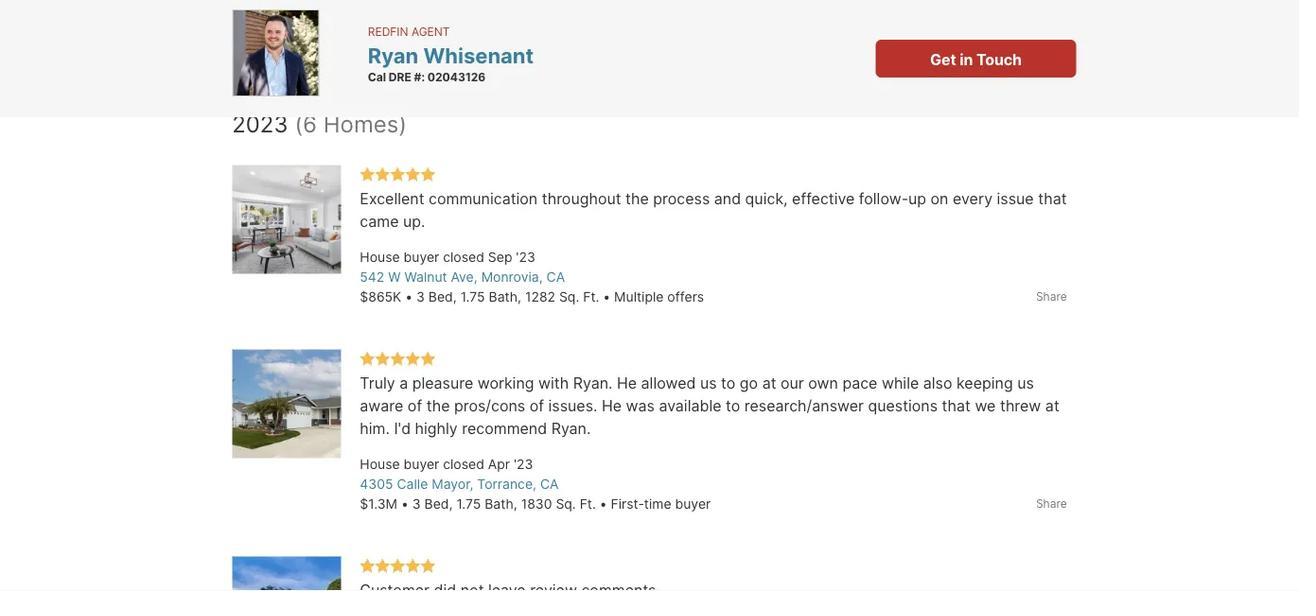 Task type: vqa. For each thing, say whether or not it's contained in the screenshot.
1.75
yes



Task type: locate. For each thing, give the bounding box(es) containing it.
bed, down walnut
[[429, 289, 457, 305]]

while
[[882, 374, 919, 393]]

issue
[[997, 190, 1034, 208]]

1.75 down 'ave,' at top left
[[461, 289, 485, 305]]

1 horizontal spatial that
[[1038, 190, 1067, 208]]

at right go
[[762, 374, 776, 393]]

1 vertical spatial that
[[942, 397, 971, 415]]

1 rating 5.0 out of 5 element from the top
[[360, 167, 436, 184]]

ryan. down "issues."
[[551, 420, 591, 438]]

house inside house buyer closed  apr '23 4305 calle mayor, torrance, ca $1.3m • 3 bed, 1.75 bath, 1830 sq. ft. • first-time buyer
[[360, 457, 400, 473]]

to
[[721, 374, 736, 393], [726, 397, 740, 415]]

1 share from the top
[[1036, 290, 1067, 303]]

at
[[762, 374, 776, 393], [1046, 397, 1060, 415]]

1 vertical spatial buyer
[[404, 457, 439, 473]]

our
[[781, 374, 804, 393]]

sq. right 1282
[[559, 289, 579, 305]]

1 vertical spatial 3
[[412, 496, 421, 512]]

1 horizontal spatial us
[[1017, 374, 1034, 393]]

0 vertical spatial ryan.
[[573, 374, 613, 393]]

3
[[416, 289, 425, 305], [412, 496, 421, 512]]

rating 5.0 out of 5 element
[[360, 167, 436, 184], [360, 351, 436, 369], [360, 558, 436, 576]]

show: element
[[232, 3, 412, 31]]

share
[[1036, 290, 1067, 303], [1036, 497, 1067, 511]]

2 vertical spatial buyer
[[675, 496, 711, 512]]

3 down calle
[[412, 496, 421, 512]]

0 vertical spatial 3
[[416, 289, 425, 305]]

1 horizontal spatial of
[[530, 397, 544, 415]]

2 vertical spatial rating 5.0 out of 5 element
[[360, 558, 436, 576]]

sq. inside house buyer closed  apr '23 4305 calle mayor, torrance, ca $1.3m • 3 bed, 1.75 bath, 1830 sq. ft. • first-time buyer
[[556, 496, 576, 512]]

ft.
[[583, 289, 599, 305], [580, 496, 596, 512]]

•
[[405, 289, 413, 305], [603, 289, 611, 305], [401, 496, 409, 512], [600, 496, 607, 512]]

w
[[388, 269, 401, 285]]

pros/cons
[[454, 397, 525, 415]]

house for truly a pleasure working with ryan. he allowed us to go at our own pace while also keeping us aware of the pros/cons of issues. he was available to research/answer questions that we threw at him. i'd highly recommend ryan.
[[360, 457, 400, 473]]

us up threw
[[1017, 374, 1034, 393]]

highly
[[415, 420, 458, 438]]

house buyer closed  apr '23 4305 calle mayor, torrance, ca $1.3m • 3 bed, 1.75 bath, 1830 sq. ft. • first-time buyer
[[360, 457, 711, 512]]

that right the issue
[[1038, 190, 1067, 208]]

the inside truly a pleasure working with ryan. he allowed us to go at our own pace while also keeping us aware of the pros/cons of issues. he was available to research/answer questions that we threw at him. i'd highly recommend ryan.
[[427, 397, 450, 415]]

recommend
[[462, 420, 547, 438]]

3 inside house buyer closed  apr '23 4305 calle mayor, torrance, ca $1.3m • 3 bed, 1.75 bath, 1830 sq. ft. • first-time buyer
[[412, 496, 421, 512]]

0 vertical spatial at
[[762, 374, 776, 393]]

the
[[626, 190, 649, 208], [427, 397, 450, 415]]

closed inside house buyer closed  apr '23 4305 calle mayor, torrance, ca $1.3m • 3 bed, 1.75 bath, 1830 sq. ft. • first-time buyer
[[443, 457, 484, 473]]

0 vertical spatial share link
[[1036, 288, 1067, 305]]

0 vertical spatial bed,
[[429, 289, 457, 305]]

1 vertical spatial to
[[726, 397, 740, 415]]

1 vertical spatial share link
[[1036, 495, 1067, 512]]

ca inside house buyer closed  apr '23 4305 calle mayor, torrance, ca $1.3m • 3 bed, 1.75 bath, 1830 sq. ft. • first-time buyer
[[540, 476, 559, 493]]

the up highly
[[427, 397, 450, 415]]

0 horizontal spatial of
[[408, 397, 422, 415]]

1 vertical spatial house
[[360, 457, 400, 473]]

bath, inside house buyer closed  sep '23 542 w walnut ave, monrovia, ca $865k • 3 bed, 1.75 bath, 1282 sq. ft. • multiple offers
[[489, 289, 521, 305]]

2 rating 5.0 out of 5 element from the top
[[360, 351, 436, 369]]

1 vertical spatial rating 5.0 out of 5 element
[[360, 351, 436, 369]]

with
[[539, 374, 569, 393]]

0 vertical spatial buyer
[[404, 249, 439, 265]]

communication
[[429, 190, 538, 208]]

up.
[[403, 212, 425, 231]]

ca up 1282
[[547, 269, 565, 285]]

and
[[714, 190, 741, 208]]

excellent communication throughout the process and quick, effective follow-up on every issue that came up.
[[360, 190, 1071, 231]]

share link for excellent communication throughout the process and quick, effective follow-up on every issue that came up.
[[1036, 288, 1067, 305]]

0 vertical spatial 1.75
[[461, 289, 485, 305]]

he left was
[[602, 397, 622, 415]]

1 vertical spatial '23
[[514, 457, 533, 473]]

1 vertical spatial sq.
[[556, 496, 576, 512]]

1 vertical spatial 1.75
[[457, 496, 481, 512]]

'23 right apr
[[514, 457, 533, 473]]

bath, down 'monrovia,'
[[489, 289, 521, 305]]

'23 up 'monrovia,'
[[516, 249, 536, 265]]

2 house from the top
[[360, 457, 400, 473]]

offers
[[668, 289, 704, 305]]

0 vertical spatial the
[[626, 190, 649, 208]]

0 vertical spatial rating 5.0 out of 5 element
[[360, 167, 436, 184]]

touch
[[977, 50, 1022, 69]]

1282
[[525, 289, 555, 305]]

1 of from the left
[[408, 397, 422, 415]]

1 house from the top
[[360, 249, 400, 265]]

multiple
[[614, 289, 664, 305]]

1 vertical spatial ryan.
[[551, 420, 591, 438]]

0 vertical spatial ca
[[547, 269, 565, 285]]

ft. left first-
[[580, 496, 596, 512]]

share for excellent communication throughout the process and quick, effective follow-up on every issue that came up.
[[1036, 290, 1067, 303]]

bed, down mayor,
[[425, 496, 453, 512]]

us up available at the bottom of the page
[[700, 374, 717, 393]]

'23 for pleasure
[[514, 457, 533, 473]]

0 vertical spatial ft.
[[583, 289, 599, 305]]

follow-
[[859, 190, 909, 208]]

effective
[[792, 190, 855, 208]]

1 vertical spatial the
[[427, 397, 450, 415]]

• left multiple
[[603, 289, 611, 305]]

ca inside house buyer closed  sep '23 542 w walnut ave, monrovia, ca $865k • 3 bed, 1.75 bath, 1282 sq. ft. • multiple offers
[[547, 269, 565, 285]]

quick,
[[745, 190, 788, 208]]

1 vertical spatial bed,
[[425, 496, 453, 512]]

3 rating 5.0 out of 5 element from the top
[[360, 558, 436, 576]]

2023 (6 homes)
[[232, 110, 407, 138]]

closed
[[443, 249, 484, 265], [443, 457, 484, 473]]

of down the with
[[530, 397, 544, 415]]

1.75 inside house buyer closed  sep '23 542 w walnut ave, monrovia, ca $865k • 3 bed, 1.75 bath, 1282 sq. ft. • multiple offers
[[461, 289, 485, 305]]

buyer right time
[[675, 496, 711, 512]]

ft. inside house buyer closed  sep '23 542 w walnut ave, monrovia, ca $865k • 3 bed, 1.75 bath, 1282 sq. ft. • multiple offers
[[583, 289, 599, 305]]

up
[[909, 190, 927, 208]]

2 share from the top
[[1036, 497, 1067, 511]]

0 horizontal spatial us
[[700, 374, 717, 393]]

homes)
[[323, 110, 407, 138]]

the left process
[[626, 190, 649, 208]]

closed inside house buyer closed  sep '23 542 w walnut ave, monrovia, ca $865k • 3 bed, 1.75 bath, 1282 sq. ft. • multiple offers
[[443, 249, 484, 265]]

1 vertical spatial bath,
[[485, 496, 517, 512]]

0 vertical spatial he
[[617, 374, 637, 393]]

share link
[[1036, 288, 1067, 305], [1036, 495, 1067, 512]]

4305 calle mayor, torrance, ca link
[[360, 476, 559, 493]]

1 horizontal spatial the
[[626, 190, 649, 208]]

own
[[808, 374, 838, 393]]

bath, down torrance,
[[485, 496, 517, 512]]

sq. right '1830'
[[556, 496, 576, 512]]

he
[[617, 374, 637, 393], [602, 397, 622, 415]]

0 vertical spatial share
[[1036, 290, 1067, 303]]

1 vertical spatial share
[[1036, 497, 1067, 511]]

02043126
[[428, 70, 486, 84]]

issues.
[[548, 397, 598, 415]]

go
[[740, 374, 758, 393]]

buyer inside house buyer closed  sep '23 542 w walnut ave, monrovia, ca $865k • 3 bed, 1.75 bath, 1282 sq. ft. • multiple offers
[[404, 249, 439, 265]]

available
[[659, 397, 722, 415]]

was
[[626, 397, 655, 415]]

house up 4305
[[360, 457, 400, 473]]

ryan. up "issues."
[[573, 374, 613, 393]]

$1.3m
[[360, 496, 397, 512]]

0 vertical spatial closed
[[443, 249, 484, 265]]

on
[[931, 190, 949, 208]]

3 down walnut
[[416, 289, 425, 305]]

rating 5.0 out of 5 element up excellent
[[360, 167, 436, 184]]

1 horizontal spatial at
[[1046, 397, 1060, 415]]

to left go
[[721, 374, 736, 393]]

1 us from the left
[[700, 374, 717, 393]]

1 vertical spatial ca
[[540, 476, 559, 493]]

that left we
[[942, 397, 971, 415]]

sq.
[[559, 289, 579, 305], [556, 496, 576, 512]]

'23 inside house buyer closed  apr '23 4305 calle mayor, torrance, ca $1.3m • 3 bed, 1.75 bath, 1830 sq. ft. • first-time buyer
[[514, 457, 533, 473]]

rating 5.0 out of 5 element down $1.3m
[[360, 558, 436, 576]]

0 horizontal spatial that
[[942, 397, 971, 415]]

rating 5.0 out of 5 element up a
[[360, 351, 436, 369]]

truly
[[360, 374, 395, 393]]

get
[[930, 50, 956, 69]]

house
[[360, 249, 400, 265], [360, 457, 400, 473]]

0 horizontal spatial at
[[762, 374, 776, 393]]

the inside excellent communication throughout the process and quick, effective follow-up on every issue that came up.
[[626, 190, 649, 208]]

0 horizontal spatial the
[[427, 397, 450, 415]]

1 vertical spatial ft.
[[580, 496, 596, 512]]

agent
[[412, 24, 450, 38]]

1.75 down 4305 calle mayor, torrance, ca link
[[457, 496, 481, 512]]

2 closed from the top
[[443, 457, 484, 473]]

torrance,
[[477, 476, 537, 493]]

0 vertical spatial sq.
[[559, 289, 579, 305]]

buyer up calle
[[404, 457, 439, 473]]

house up 542
[[360, 249, 400, 265]]

closed for a
[[443, 457, 484, 473]]

1.75 inside house buyer closed  apr '23 4305 calle mayor, torrance, ca $1.3m • 3 bed, 1.75 bath, 1830 sq. ft. • first-time buyer
[[457, 496, 481, 512]]

also
[[923, 374, 953, 393]]

that
[[1038, 190, 1067, 208], [942, 397, 971, 415]]

1 closed from the top
[[443, 249, 484, 265]]

ca
[[547, 269, 565, 285], [540, 476, 559, 493]]

share link for truly a pleasure working with ryan. he allowed us to go at our own pace while also keeping us aware of the pros/cons of issues. he was available to research/answer questions that we threw at him. i'd highly recommend ryan.
[[1036, 495, 1067, 512]]

1 share link from the top
[[1036, 288, 1067, 305]]

of down a
[[408, 397, 422, 415]]

0 vertical spatial '23
[[516, 249, 536, 265]]

ryan.
[[573, 374, 613, 393], [551, 420, 591, 438]]

to down go
[[726, 397, 740, 415]]

house inside house buyer closed  sep '23 542 w walnut ave, monrovia, ca $865k • 3 bed, 1.75 bath, 1282 sq. ft. • multiple offers
[[360, 249, 400, 265]]

every
[[953, 190, 993, 208]]

0 vertical spatial house
[[360, 249, 400, 265]]

'23 inside house buyer closed  sep '23 542 w walnut ave, monrovia, ca $865k • 3 bed, 1.75 bath, 1282 sq. ft. • multiple offers
[[516, 249, 536, 265]]

2 share link from the top
[[1036, 495, 1067, 512]]

at right threw
[[1046, 397, 1060, 415]]

1 vertical spatial he
[[602, 397, 622, 415]]

bed,
[[429, 289, 457, 305], [425, 496, 453, 512]]

house for excellent communication throughout the process and quick, effective follow-up on every issue that came up.
[[360, 249, 400, 265]]

closed up 'ave,' at top left
[[443, 249, 484, 265]]

a
[[399, 374, 408, 393]]

bath,
[[489, 289, 521, 305], [485, 496, 517, 512]]

pleasure
[[412, 374, 473, 393]]

he up was
[[617, 374, 637, 393]]

buyer up walnut
[[404, 249, 439, 265]]

ca up '1830'
[[540, 476, 559, 493]]

ft. left multiple
[[583, 289, 599, 305]]

closed up 4305 calle mayor, torrance, ca link
[[443, 457, 484, 473]]

rating 5.0 out of 5 element for truly
[[360, 351, 436, 369]]

bed, inside house buyer closed  apr '23 4305 calle mayor, torrance, ca $1.3m • 3 bed, 1.75 bath, 1830 sq. ft. • first-time buyer
[[425, 496, 453, 512]]

monrovia,
[[481, 269, 543, 285]]

0 vertical spatial bath,
[[489, 289, 521, 305]]

1 vertical spatial closed
[[443, 457, 484, 473]]

redfin
[[368, 24, 408, 38]]

0 vertical spatial that
[[1038, 190, 1067, 208]]

buyer
[[404, 249, 439, 265], [404, 457, 439, 473], [675, 496, 711, 512]]

1830
[[521, 496, 552, 512]]

of
[[408, 397, 422, 415], [530, 397, 544, 415]]

542
[[360, 269, 385, 285]]



Task type: describe. For each thing, give the bounding box(es) containing it.
him.
[[360, 420, 390, 438]]

research/answer
[[745, 397, 864, 415]]

came
[[360, 212, 399, 231]]

keeping
[[957, 374, 1013, 393]]

pace
[[843, 374, 878, 393]]

sep
[[488, 249, 512, 265]]

(6
[[295, 110, 317, 138]]

2 us from the left
[[1017, 374, 1034, 393]]

first-
[[611, 496, 644, 512]]

cal
[[368, 70, 386, 84]]

show:
[[232, 12, 271, 28]]

get in touch
[[930, 50, 1022, 69]]

house buyer closed  sep '23 542 w walnut ave, monrovia, ca $865k • 3 bed, 1.75 bath, 1282 sq. ft. • multiple offers
[[360, 249, 704, 305]]

excellent
[[360, 190, 424, 208]]

time
[[644, 496, 672, 512]]

3 inside house buyer closed  sep '23 542 w walnut ave, monrovia, ca $865k • 3 bed, 1.75 bath, 1282 sq. ft. • multiple offers
[[416, 289, 425, 305]]

working
[[478, 374, 534, 393]]

walnut
[[405, 269, 447, 285]]

ave,
[[451, 269, 478, 285]]

2 of from the left
[[530, 397, 544, 415]]

whisenant
[[423, 42, 534, 68]]

ft. inside house buyer closed  apr '23 4305 calle mayor, torrance, ca $1.3m • 3 bed, 1.75 bath, 1830 sq. ft. • first-time buyer
[[580, 496, 596, 512]]

all
[[243, 42, 260, 60]]

dre
[[389, 70, 412, 84]]

aware
[[360, 397, 403, 415]]

rating 5.0 out of 5 element for excellent
[[360, 167, 436, 184]]

redfin agent ryan whisenant cal dre #: 02043126
[[368, 24, 534, 84]]

questions
[[868, 397, 938, 415]]

that inside excellent communication throughout the process and quick, effective follow-up on every issue that came up.
[[1038, 190, 1067, 208]]

calle
[[397, 476, 428, 493]]

bed, inside house buyer closed  sep '23 542 w walnut ave, monrovia, ca $865k • 3 bed, 1.75 bath, 1282 sq. ft. • multiple offers
[[429, 289, 457, 305]]

#:
[[414, 70, 425, 84]]

throughout
[[542, 190, 621, 208]]

4305
[[360, 476, 393, 493]]

ryan whisenant, redfin agent image
[[232, 9, 319, 97]]

bath, inside house buyer closed  apr '23 4305 calle mayor, torrance, ca $1.3m • 3 bed, 1.75 bath, 1830 sq. ft. • first-time buyer
[[485, 496, 517, 512]]

process
[[653, 190, 710, 208]]

1 vertical spatial at
[[1046, 397, 1060, 415]]

we
[[975, 397, 996, 415]]

0 vertical spatial to
[[721, 374, 736, 393]]

buyer for a
[[404, 457, 439, 473]]

• left first-
[[600, 496, 607, 512]]

that inside truly a pleasure working with ryan. he allowed us to go at our own pace while also keeping us aware of the pros/cons of issues. he was available to research/answer questions that we threw at him. i'd highly recommend ryan.
[[942, 397, 971, 415]]

• down calle
[[401, 496, 409, 512]]

buyer for communication
[[404, 249, 439, 265]]

$865k
[[360, 289, 401, 305]]

'23 for throughout
[[516, 249, 536, 265]]

• down walnut
[[405, 289, 413, 305]]

share for truly a pleasure working with ryan. he allowed us to go at our own pace while also keeping us aware of the pros/cons of issues. he was available to research/answer questions that we threw at him. i'd highly recommend ryan.
[[1036, 497, 1067, 511]]

threw
[[1000, 397, 1041, 415]]

i'd
[[394, 420, 411, 438]]

sq. inside house buyer closed  sep '23 542 w walnut ave, monrovia, ca $865k • 3 bed, 1.75 bath, 1282 sq. ft. • multiple offers
[[559, 289, 579, 305]]

truly a pleasure working with ryan. he allowed us to go at our own pace while also keeping us aware of the pros/cons of issues. he was available to research/answer questions that we threw at him. i'd highly recommend ryan.
[[360, 374, 1064, 438]]

in
[[960, 50, 973, 69]]

542 w walnut ave, monrovia, ca link
[[360, 269, 565, 285]]

ryan whisenant link
[[368, 42, 534, 68]]

allowed
[[641, 374, 696, 393]]

get in touch button
[[876, 40, 1076, 78]]

ryan
[[368, 42, 419, 68]]

apr
[[488, 457, 510, 473]]

mayor,
[[432, 476, 474, 493]]

closed for communication
[[443, 249, 484, 265]]

2023
[[232, 110, 288, 138]]



